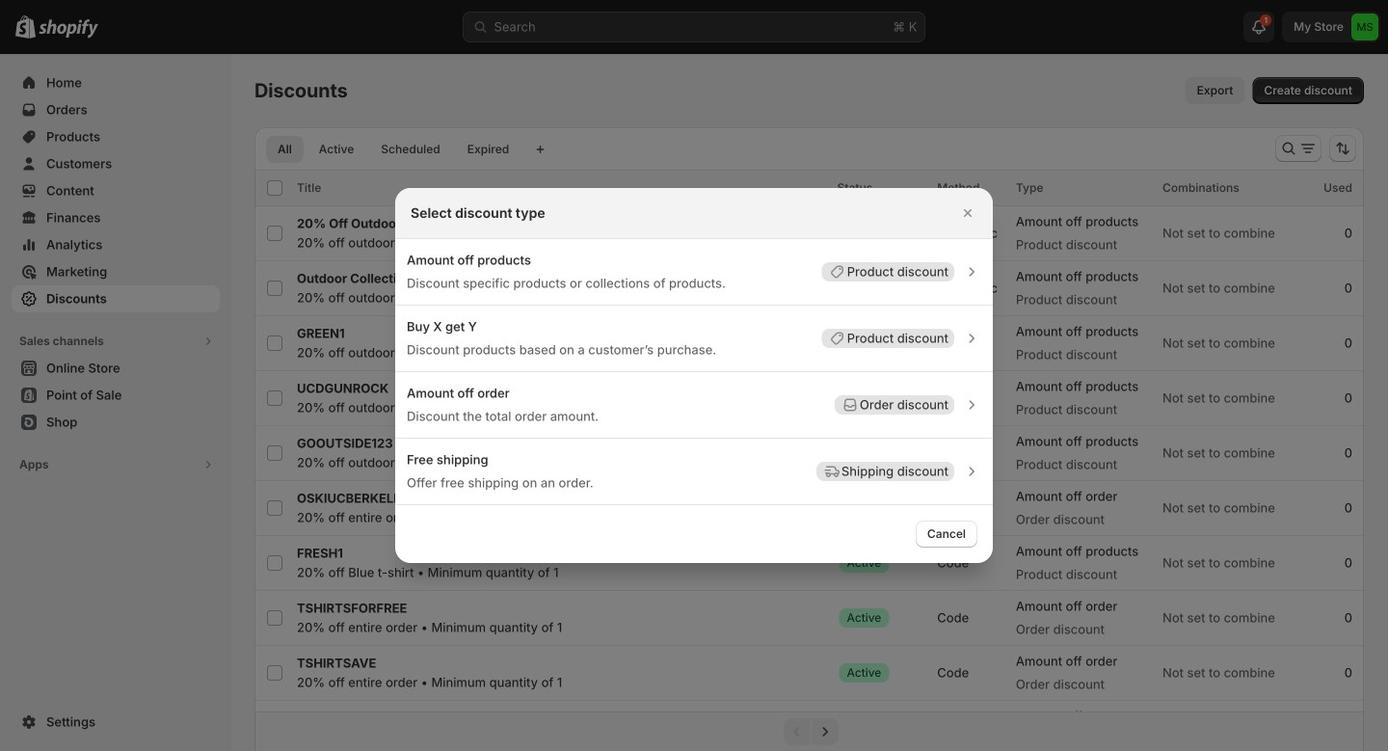 Task type: locate. For each thing, give the bounding box(es) containing it.
pagination element
[[255, 712, 1365, 751]]

tab list
[[262, 135, 525, 163]]

dialog
[[0, 188, 1389, 563]]

shopify image
[[39, 19, 98, 38]]



Task type: vqa. For each thing, say whether or not it's contained in the screenshot.
the top this
no



